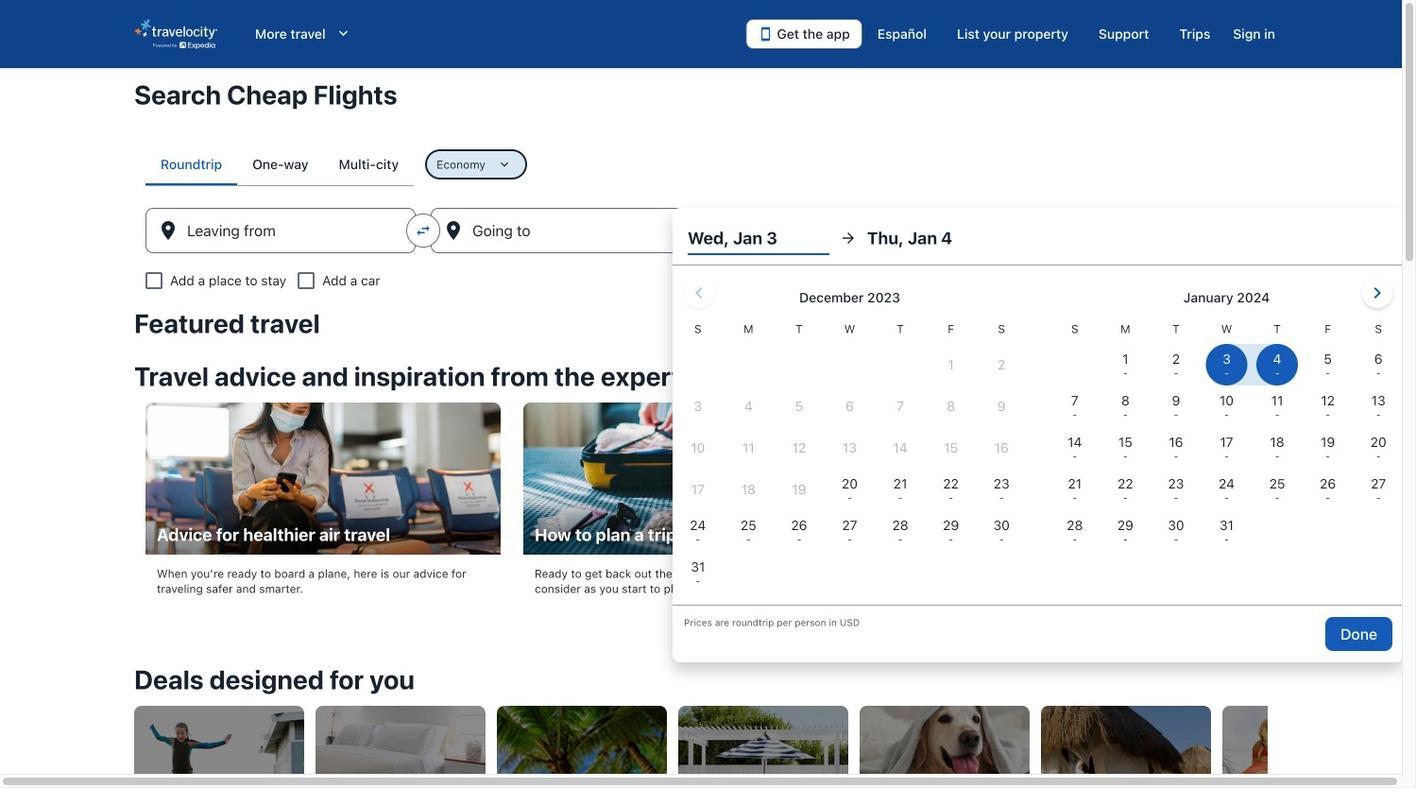 Task type: locate. For each thing, give the bounding box(es) containing it.
main content
[[0, 68, 1405, 788]]

previous image
[[123, 774, 146, 788]]

next month image
[[1367, 282, 1389, 304]]

tab list
[[146, 144, 414, 185]]

travel advice and inspiration from the experts region
[[123, 350, 1280, 631]]

travelocity logo image
[[134, 19, 217, 49]]

download the app button image
[[758, 26, 774, 42]]

previous month image
[[688, 282, 711, 304]]



Task type: vqa. For each thing, say whether or not it's contained in the screenshot.
Featured travel region
no



Task type: describe. For each thing, give the bounding box(es) containing it.
swap origin and destination values image
[[415, 222, 432, 239]]

next image
[[1257, 774, 1280, 788]]



